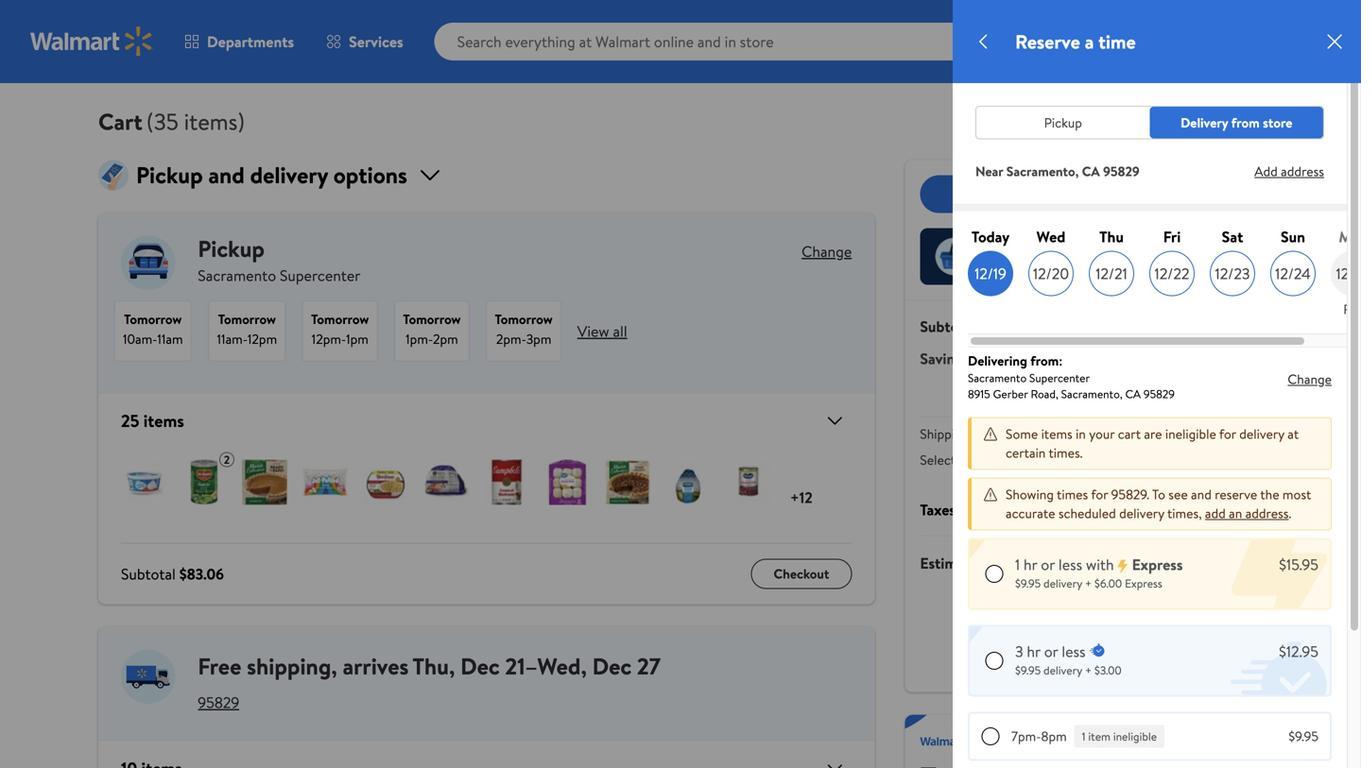 Task type: vqa. For each thing, say whether or not it's contained in the screenshot.
sat
yes



Task type: describe. For each thing, give the bounding box(es) containing it.
less for 3 hr or less
[[1062, 641, 1086, 662]]

2
[[224, 452, 230, 468]]

or for to
[[1007, 451, 1020, 469]]

for inside monthly payments available for eligible items. continue with affirm
[[1150, 631, 1167, 649]]

for inside some items in your cart are ineligible for delivery at certain times.
[[1219, 425, 1236, 443]]

taxes
[[920, 500, 956, 520]]

select for select button
[[1212, 451, 1248, 469]]

+ for $12.95
[[1085, 663, 1092, 679]]

add an address .
[[1205, 504, 1292, 523]]

estimated
[[920, 553, 987, 574]]

items for some items in your cart are ineligible for delivery at certain times.
[[1041, 425, 1073, 443]]

.
[[1289, 504, 1292, 523]]

12/22 button
[[1150, 251, 1195, 296]]

3pm
[[526, 330, 552, 348]]

today
[[972, 226, 1010, 247]]

1 dec from the left
[[460, 651, 500, 683]]

savings
[[920, 348, 970, 369]]

times
[[1057, 485, 1088, 504]]

1 for 1 hr or less with
[[1015, 554, 1020, 575]]

1 vertical spatial pickup
[[198, 233, 265, 265]]

delivery inside showing times for 95829. to see and reserve the most accurate scheduled delivery times,
[[1119, 504, 1165, 523]]

monthly payments available for eligible items. continue with affirm
[[989, 631, 1248, 671]]

2 vertical spatial $9.95
[[1289, 727, 1319, 746]]

near sacramento, ca 95829
[[976, 162, 1140, 181]]

tomorrow for 11am
[[124, 310, 182, 328]]

change for pickup
[[802, 241, 852, 262]]

delivery from store button
[[1150, 107, 1323, 138]]

free
[[1028, 723, 1059, 741]]

view all
[[577, 321, 627, 342]]

selling
[[1134, 238, 1170, 257]]

sam's choice, pork, spiral-cut, boneless, brown sugar double glazed ham, 2.0 - 4.8 lbs with addon services image
[[424, 460, 469, 505]]

jet-puffed mini marshmallows, 10 oz bag with addon services image
[[303, 460, 348, 505]]

0 horizontal spatial at
[[1171, 500, 1184, 520]]

affirm image
[[1208, 605, 1248, 622]]

gerber
[[993, 386, 1028, 402]]

0 horizontal spatial ca
[[1082, 162, 1100, 181]]

unlock free delivery & save time getting your groceries delivered! banner
[[905, 715, 1263, 769]]

view
[[577, 321, 609, 342]]

time inside reserve a time dialog
[[1098, 28, 1136, 55]]

1 horizontal spatial $1,110.34
[[1301, 47, 1334, 60]]

12/21
[[1096, 263, 1128, 284]]

delivering from:
[[968, 352, 1063, 370]]

(35 for subtotal
[[980, 316, 1001, 337]]

Search search field
[[434, 23, 1040, 61]]

free for free shipping , arrives thu, dec 21–wed, dec 27
[[198, 651, 241, 683]]

$83.06
[[179, 564, 224, 585]]

mon
[[1339, 226, 1361, 247]]

12/2
[[1336, 263, 1361, 284]]

0 vertical spatial express
[[1132, 554, 1183, 575]]

0 horizontal spatial $1,110.34
[[1184, 552, 1248, 575]]

95829 inside sacramento supercenter 8915 gerber road, sacramento, ca 95829
[[1144, 386, 1175, 402]]

sacramento supercenter
[[198, 265, 361, 286]]

subtotal for subtotal (35 items)
[[920, 316, 976, 337]]

before
[[1077, 257, 1115, 275]]

is
[[1123, 238, 1131, 257]]

to
[[1063, 451, 1076, 469]]

tomorrow 12pm-1pm
[[311, 310, 369, 348]]

marie callender's southern pecan pie, 32 oz (frozen) with addon services image
[[605, 460, 650, 505]]

view all button
[[577, 321, 627, 342]]

1 vertical spatial address
[[1246, 504, 1289, 523]]

fast!
[[1173, 238, 1199, 257]]

1 for 1 item ineligible
[[1082, 729, 1086, 745]]

27
[[637, 651, 661, 683]]

ocean spray jellied cranberry sauce, 14 oz can with addon services image
[[726, 460, 771, 505]]

items inside button
[[1109, 184, 1145, 204]]

most
[[1283, 485, 1311, 504]]

honeysuckle white® whole turkey, 10-17 lbs. (frozen), serves 7 to 11 with addon services image
[[666, 460, 711, 505]]

to
[[1152, 485, 1166, 504]]

free for free
[[1222, 425, 1248, 443]]

tomorrow 2pm-3pm
[[495, 310, 553, 348]]

delivery down 3 hr or less
[[1044, 663, 1082, 679]]

35
[[1320, 21, 1333, 37]]

tomorrow for 3pm
[[495, 310, 553, 328]]

1 vertical spatial express
[[1125, 576, 1162, 592]]

reserve
[[1215, 485, 1258, 504]]

check
[[984, 257, 1021, 275]]

8pm
[[1041, 727, 1067, 746]]

calculated
[[1098, 500, 1167, 520]]

cart
[[98, 106, 142, 138]]

add an address button
[[1205, 504, 1289, 523]]

close panel image
[[1323, 30, 1346, 53]]

cart (35 items)
[[98, 106, 245, 138]]

sat
[[1222, 226, 1243, 247]]

bob evans real cheddar family size macaroni & cheese , 28 oz tray (refrigerated) with addon services image
[[363, 460, 408, 505]]

subtotal for subtotal $83.06
[[121, 564, 176, 585]]

unlock
[[984, 723, 1025, 741]]

tomorrow 10am-11am
[[123, 310, 183, 348]]

0 vertical spatial sacramento,
[[1007, 162, 1079, 181]]

hr for 3
[[1027, 641, 1041, 662]]

$1,229.14
[[1192, 316, 1248, 337]]

tomorrow for 2pm
[[403, 310, 461, 328]]

1pm-
[[406, 330, 433, 348]]

25 items
[[121, 409, 184, 433]]

times.
[[1049, 444, 1083, 462]]

see
[[1169, 485, 1188, 504]]

,
[[331, 651, 337, 683]]

$9.95 delivery + $3.00
[[1015, 663, 1122, 679]]

certain
[[1006, 444, 1046, 462]]

cart
[[1118, 425, 1141, 443]]

an
[[1229, 504, 1242, 523]]

free shipping , arrives thu, dec 21–wed, dec 27
[[198, 651, 661, 683]]

95829 button
[[198, 692, 239, 713]]

close nudge image
[[1214, 249, 1229, 264]]

change button for sacramento supercenter
[[1273, 370, 1332, 389]]

2pm
[[433, 330, 458, 348]]

store
[[1263, 113, 1293, 132]]

subtotal (35 items)
[[920, 316, 1045, 337]]

$9.95 for $15.95
[[1015, 576, 1041, 592]]

7pm-
[[1011, 727, 1041, 746]]

2 vertical spatial or
[[1044, 641, 1058, 662]]

affirm
[[1210, 653, 1248, 671]]

sun
[[1281, 226, 1305, 247]]

12/24
[[1275, 263, 1311, 284]]

$3.00
[[1095, 663, 1122, 679]]

1 vertical spatial ineligible
[[1113, 729, 1157, 745]]

shipping
[[247, 651, 331, 683]]

microsoft
[[984, 238, 1040, 257]]

times,
[[1167, 504, 1202, 523]]

ca inside sacramento supercenter 8915 gerber road, sacramento, ca 95829
[[1125, 386, 1141, 402]]

sacramento, inside sacramento supercenter 8915 gerber road, sacramento, ca 95829
[[1061, 386, 1123, 402]]

from:
[[1031, 352, 1063, 370]]

+12
[[790, 487, 813, 508]]



Task type: locate. For each thing, give the bounding box(es) containing it.
supercenter inside sacramento supercenter 8915 gerber road, sacramento, ca 95829
[[1029, 370, 1090, 386]]

some items in your cart are ineligible for delivery at certain times.
[[1006, 425, 1299, 462]]

address inside button
[[1281, 162, 1324, 181]]

free up select button
[[1222, 425, 1248, 443]]

sacramento for sacramento supercenter
[[198, 265, 276, 286]]

your right the in
[[1089, 425, 1115, 443]]

your left 7pm- in the right bottom of the page
[[984, 741, 1010, 760]]

pickup inside button
[[1044, 113, 1082, 132]]

all right view
[[613, 321, 627, 342]]

free up 95829 "button"
[[198, 651, 241, 683]]

add
[[1255, 162, 1278, 181]]

0 vertical spatial sacramento
[[198, 265, 276, 286]]

1 vertical spatial sacramento,
[[1061, 386, 1123, 402]]

hr right total
[[1024, 554, 1037, 575]]

checkout for checkout all items
[[1023, 184, 1087, 204]]

express down the calculated at checkout
[[1132, 554, 1183, 575]]

change button
[[802, 241, 852, 262], [1273, 370, 1332, 389]]

$9.95 for $12.95
[[1015, 663, 1041, 679]]

1 vertical spatial or
[[1041, 554, 1055, 575]]

checkout down near sacramento, ca 95829
[[1023, 184, 1087, 204]]

0 horizontal spatial items)
[[184, 106, 245, 138]]

thu
[[1100, 226, 1124, 247]]

xbox
[[1043, 238, 1072, 257]]

delivery inside some items in your cart are ineligible for delivery at certain times.
[[1240, 425, 1285, 443]]

ca up checkout all items
[[1082, 162, 1100, 181]]

95829 up checkout all items
[[1103, 162, 1140, 181]]

2 + from the top
[[1085, 663, 1092, 679]]

ineligible inside some items in your cart are ineligible for delivery at certain times.
[[1165, 425, 1216, 443]]

all for view
[[613, 321, 627, 342]]

0 horizontal spatial 95829
[[198, 692, 239, 713]]

at inside some items in your cart are ineligible for delivery at certain times.
[[1288, 425, 1299, 443]]

great value brown and serve white dinner rolls, 12 oz, 12 count with addon services image
[[545, 460, 590, 505]]

0 horizontal spatial checkout
[[774, 565, 829, 583]]

0 vertical spatial or
[[1007, 451, 1020, 469]]

2 horizontal spatial for
[[1219, 425, 1236, 443]]

marie callender's pumpkin pie, 36 oz (frozen) with addon services image
[[242, 460, 287, 505]]

sacramento up tomorrow 11am-12pm
[[198, 265, 276, 286]]

&
[[1111, 723, 1120, 741]]

1 horizontal spatial for
[[1150, 631, 1167, 649]]

None radio
[[985, 652, 1004, 671]]

12/21 button
[[1089, 251, 1134, 296]]

pickup up 'sacramento supercenter'
[[198, 233, 265, 265]]

12/19
[[975, 263, 1007, 284]]

reserve a time dialog
[[953, 0, 1361, 769]]

items) right cart
[[184, 106, 245, 138]]

1 horizontal spatial (35
[[980, 316, 1001, 337]]

for up scheduled
[[1091, 485, 1108, 504]]

tomorrow up 11am-
[[218, 310, 276, 328]]

items up thu
[[1109, 184, 1145, 204]]

0 horizontal spatial items
[[143, 409, 184, 433]]

subtotal $83.06
[[121, 564, 224, 585]]

time
[[1098, 28, 1136, 55], [1151, 723, 1177, 741]]

None radio
[[985, 565, 1004, 584], [981, 727, 1000, 746], [985, 565, 1004, 584], [981, 727, 1000, 746]]

$1,110.34
[[1301, 47, 1334, 60], [1184, 552, 1248, 575]]

delivery left &
[[1063, 723, 1108, 741]]

0 horizontal spatial pickup
[[198, 233, 265, 265]]

from
[[1232, 113, 1260, 132]]

0 horizontal spatial dec
[[460, 651, 500, 683]]

0 vertical spatial 1
[[1015, 554, 1020, 575]]

1 select from the left
[[920, 451, 956, 469]]

0 vertical spatial change button
[[802, 241, 852, 262]]

select
[[920, 451, 956, 469], [1212, 451, 1248, 469]]

(35
[[146, 106, 178, 138], [980, 316, 1001, 337]]

arrives
[[343, 651, 409, 683]]

1 horizontal spatial items)
[[1005, 316, 1045, 337]]

items) for subtotal (35 items)
[[1005, 316, 1045, 337]]

0 horizontal spatial select
[[920, 451, 956, 469]]

tomorrow up 2pm-
[[495, 310, 553, 328]]

express right $6.00
[[1125, 576, 1162, 592]]

payments
[[1040, 631, 1095, 649]]

ca up cart
[[1125, 386, 1141, 402]]

1 horizontal spatial ca
[[1125, 386, 1141, 402]]

0 vertical spatial hr
[[1024, 554, 1037, 575]]

supercenter up tomorrow 12pm-1pm
[[280, 265, 361, 286]]

1 horizontal spatial select
[[1212, 451, 1248, 469]]

0 horizontal spatial free
[[198, 651, 241, 683]]

or down some
[[1007, 451, 1020, 469]]

less
[[1059, 554, 1083, 575], [1062, 641, 1086, 662]]

1 vertical spatial checkout
[[774, 565, 829, 583]]

back image
[[972, 30, 994, 53]]

12pm
[[248, 330, 277, 348]]

1 horizontal spatial all
[[1090, 184, 1105, 204]]

near
[[976, 162, 1003, 181]]

1 horizontal spatial sacramento
[[968, 370, 1027, 386]]

1 vertical spatial hr
[[1027, 641, 1041, 662]]

are
[[1144, 425, 1162, 443]]

1 vertical spatial $1,110.34
[[1184, 552, 1248, 575]]

0 horizontal spatial change
[[802, 241, 852, 262]]

at up most
[[1288, 425, 1299, 443]]

2 horizontal spatial items
[[1109, 184, 1145, 204]]

campbell's condensed cream of mushroom soup, 10.5 oz can with addon services image
[[484, 460, 529, 505]]

address down the
[[1246, 504, 1289, 523]]

1 horizontal spatial dec
[[592, 651, 632, 683]]

subtotal
[[920, 316, 976, 337], [121, 564, 176, 585]]

available
[[1098, 631, 1147, 649]]

11am
[[157, 330, 183, 348]]

delivery left certain
[[959, 451, 1004, 469]]

95829.
[[1111, 485, 1150, 504]]

1 horizontal spatial at
[[1288, 425, 1299, 443]]

sold
[[1138, 257, 1161, 275]]

checkout all items button
[[920, 175, 1248, 213]]

less up "$9.95 delivery + $6.00 express"
[[1059, 554, 1083, 575]]

tomorrow for 12pm
[[218, 310, 276, 328]]

or
[[1007, 451, 1020, 469], [1041, 554, 1055, 575], [1044, 641, 1058, 662]]

1 vertical spatial your
[[984, 741, 1010, 760]]

tomorrow up the 12pm-
[[311, 310, 369, 328]]

1 horizontal spatial supercenter
[[1029, 370, 1090, 386]]

$9.95 down total
[[1015, 576, 1041, 592]]

less than x qty image
[[935, 238, 973, 276]]

1 vertical spatial 1
[[1082, 729, 1086, 745]]

checkout down +12
[[774, 565, 829, 583]]

sacramento for sacramento supercenter 8915 gerber road, sacramento, ca 95829
[[968, 370, 1027, 386]]

fees
[[1107, 451, 1131, 469]]

change inside reserve a time dialog
[[1288, 370, 1332, 388]]

change for sacramento supercenter
[[1288, 370, 1332, 388]]

0 vertical spatial ca
[[1082, 162, 1100, 181]]

free shipping, arrives thu, dec 21 to wed, dec 27 95829 element
[[98, 627, 875, 726]]

items up times.
[[1041, 425, 1073, 443]]

tomorrow 1pm-2pm
[[403, 310, 461, 348]]

eligible
[[1170, 631, 1211, 649]]

ineligible right 'are'
[[1165, 425, 1216, 443]]

1 horizontal spatial checkout
[[1023, 184, 1087, 204]]

0 vertical spatial +
[[1085, 576, 1092, 592]]

change
[[802, 241, 852, 262], [1288, 370, 1332, 388]]

items inside some items in your cart are ineligible for delivery at certain times.
[[1041, 425, 1073, 443]]

0 vertical spatial all
[[1090, 184, 1105, 204]]

less up $9.95 delivery + $3.00
[[1062, 641, 1086, 662]]

estimated total
[[920, 553, 1021, 574]]

or up $9.95 delivery + $3.00
[[1044, 641, 1058, 662]]

select for select delivery or pickup to view fees
[[920, 451, 956, 469]]

select up reserve
[[1212, 451, 1248, 469]]

items) for cart (35 items)
[[184, 106, 245, 138]]

for inside showing times for 95829. to see and reserve the most accurate scheduled delivery times,
[[1091, 485, 1108, 504]]

95829 up 'are'
[[1144, 386, 1175, 402]]

0 horizontal spatial ineligible
[[1113, 729, 1157, 745]]

for
[[1219, 425, 1236, 443], [1091, 485, 1108, 504], [1150, 631, 1167, 649]]

in
[[1076, 425, 1086, 443]]

1 item ineligible
[[1082, 729, 1157, 745]]

0 vertical spatial with
[[1086, 554, 1114, 575]]

(35 for cart
[[146, 106, 178, 138]]

delivered!
[[1070, 741, 1127, 760]]

0 vertical spatial your
[[1089, 425, 1115, 443]]

1 vertical spatial change button
[[1273, 370, 1332, 389]]

95829
[[1103, 162, 1140, 181], [1144, 386, 1175, 402], [198, 692, 239, 713]]

$9.95 down '3'
[[1015, 663, 1041, 679]]

$6.00
[[1095, 576, 1122, 592]]

out.
[[1164, 257, 1186, 275]]

select button
[[1212, 451, 1248, 469]]

1 horizontal spatial change
[[1288, 370, 1332, 388]]

5 tomorrow from the left
[[495, 310, 553, 328]]

your
[[1089, 425, 1115, 443], [984, 741, 1010, 760]]

tomorrow
[[124, 310, 182, 328], [218, 310, 276, 328], [311, 310, 369, 328], [403, 310, 461, 328], [495, 310, 553, 328]]

1 vertical spatial sacramento
[[968, 370, 1027, 386]]

or right total
[[1041, 554, 1055, 575]]

$1,110.34 down the 35
[[1301, 47, 1334, 60]]

+ left $6.00
[[1085, 576, 1092, 592]]

for up continue
[[1150, 631, 1167, 649]]

thu,
[[413, 651, 455, 683]]

sacramento
[[198, 265, 276, 286], [968, 370, 1027, 386]]

0 vertical spatial time
[[1098, 28, 1136, 55]]

hr right '3'
[[1027, 641, 1041, 662]]

1 horizontal spatial time
[[1151, 723, 1177, 741]]

with down eligible
[[1183, 653, 1207, 671]]

0 vertical spatial subtotal
[[920, 316, 976, 337]]

with inside reserve a time dialog
[[1086, 554, 1114, 575]]

1 vertical spatial at
[[1171, 500, 1184, 520]]

0 vertical spatial $9.95
[[1015, 576, 1041, 592]]

1 vertical spatial 95829
[[1144, 386, 1175, 402]]

2 vertical spatial for
[[1150, 631, 1167, 649]]

0 vertical spatial change
[[802, 241, 852, 262]]

scheduled
[[1059, 504, 1116, 523]]

$9.95 down $12.95
[[1289, 727, 1319, 746]]

0 horizontal spatial sacramento
[[198, 265, 276, 286]]

0 horizontal spatial time
[[1098, 28, 1136, 55]]

0 horizontal spatial 1
[[1015, 554, 1020, 575]]

0 vertical spatial at
[[1288, 425, 1299, 443]]

1 vertical spatial time
[[1151, 723, 1177, 741]]

for up select button
[[1219, 425, 1236, 443]]

12/23
[[1215, 263, 1250, 284]]

sacramento inside sacramento supercenter 8915 gerber road, sacramento, ca 95829
[[968, 370, 1027, 386]]

95829 right fulfillment logo
[[198, 692, 239, 713]]

delivery up select button
[[1240, 425, 1285, 443]]

delivery down 95829.
[[1119, 504, 1165, 523]]

walmart plus image
[[920, 733, 977, 753]]

all inside the checkout all items button
[[1090, 184, 1105, 204]]

0 vertical spatial checkout
[[1023, 184, 1087, 204]]

11am-
[[217, 330, 248, 348]]

save
[[1123, 723, 1148, 741]]

2pm-
[[496, 330, 526, 348]]

at right to
[[1171, 500, 1184, 520]]

1 vertical spatial for
[[1091, 485, 1108, 504]]

with inside monthly payments available for eligible items. continue with affirm
[[1183, 653, 1207, 671]]

dec right thu,
[[460, 651, 500, 683]]

+ left $3.00
[[1085, 663, 1092, 679]]

none radio inside reserve a time dialog
[[985, 652, 1004, 671]]

or for with
[[1041, 554, 1055, 575]]

0 horizontal spatial supercenter
[[280, 265, 361, 286]]

tomorrow for 1pm
[[311, 310, 369, 328]]

(35 up delivering
[[980, 316, 1001, 337]]

supercenter right gerber at the bottom right
[[1029, 370, 1090, 386]]

1 horizontal spatial your
[[1089, 425, 1115, 443]]

1 hr or less with
[[1015, 554, 1114, 575]]

supercenter for sacramento supercenter 8915 gerber road, sacramento, ca 95829
[[1029, 370, 1090, 386]]

0 vertical spatial $1,110.34
[[1301, 47, 1334, 60]]

1 vertical spatial ca
[[1125, 386, 1141, 402]]

road,
[[1031, 386, 1059, 402]]

address right add
[[1281, 162, 1324, 181]]

Walmart Site-Wide search field
[[434, 23, 1040, 61]]

items) up delivering from: at the top of page
[[1005, 316, 1045, 337]]

0 horizontal spatial change button
[[802, 241, 852, 262]]

subtotal up savings
[[920, 316, 976, 337]]

1pm
[[346, 330, 369, 348]]

0 vertical spatial (35
[[146, 106, 178, 138]]

2 horizontal spatial 95829
[[1144, 386, 1175, 402]]

1 horizontal spatial with
[[1183, 653, 1207, 671]]

2 vertical spatial 95829
[[198, 692, 239, 713]]

1 horizontal spatial change button
[[1273, 370, 1332, 389]]

0 vertical spatial supercenter
[[280, 265, 361, 286]]

1 vertical spatial subtotal
[[121, 564, 176, 585]]

+ for $15.95
[[1085, 576, 1092, 592]]

1 vertical spatial (35
[[980, 316, 1001, 337]]

supercenter for sacramento supercenter
[[280, 265, 361, 286]]

tomorrow up '1pm-'
[[403, 310, 461, 328]]

0 vertical spatial pickup
[[1044, 113, 1082, 132]]

subtotal left $83.06
[[121, 564, 176, 585]]

continue with affirm link
[[1127, 647, 1248, 677]]

1 vertical spatial items)
[[1005, 316, 1045, 337]]

tomorrow inside tomorrow 10am-11am
[[124, 310, 182, 328]]

0 vertical spatial 95829
[[1103, 162, 1140, 181]]

1 vertical spatial +
[[1085, 663, 1092, 679]]

your inside some items in your cart are ineligible for delivery at certain times.
[[1089, 425, 1115, 443]]

3 tomorrow from the left
[[311, 310, 369, 328]]

0 vertical spatial address
[[1281, 162, 1324, 181]]

12pm-
[[312, 330, 346, 348]]

1 vertical spatial all
[[613, 321, 627, 342]]

all up thu
[[1090, 184, 1105, 204]]

1 horizontal spatial 95829
[[1103, 162, 1140, 181]]

(35 right cart
[[146, 106, 178, 138]]

sacramento, up checkout all items
[[1007, 162, 1079, 181]]

$9.95 delivery + $6.00 express
[[1015, 576, 1162, 592]]

1 left item
[[1082, 729, 1086, 745]]

-$118.80
[[1190, 348, 1244, 369]]

del monte cut green beans canned vegetables, 14.5 oz can quantity 2 with addon services image
[[182, 460, 227, 505]]

2 select from the left
[[1212, 451, 1248, 469]]

add
[[1205, 504, 1226, 523]]

4 tomorrow from the left
[[403, 310, 461, 328]]

fulfillment logo image
[[121, 650, 175, 704]]

select delivery or pickup to view fees
[[920, 451, 1131, 469]]

1 down the accurate
[[1015, 554, 1020, 575]]

delivery
[[1181, 113, 1228, 132]]

1 horizontal spatial pickup
[[1044, 113, 1082, 132]]

1
[[1015, 554, 1020, 575], [1082, 729, 1086, 745]]

all for checkout
[[1090, 184, 1105, 204]]

tomorrow up the 10am-
[[124, 310, 182, 328]]

microsoft xbox series s is selling fast! check out soon before it's sold out.
[[984, 238, 1199, 275]]

1 vertical spatial with
[[1183, 653, 1207, 671]]

0 horizontal spatial subtotal
[[121, 564, 176, 585]]

hr for 1
[[1024, 554, 1037, 575]]

monthly
[[989, 631, 1037, 649]]

0 horizontal spatial your
[[984, 741, 1010, 760]]

time inside unlock free delivery & save time getting your groceries delivered!
[[1151, 723, 1177, 741]]

21–wed,
[[505, 651, 587, 683]]

0 vertical spatial less
[[1059, 554, 1083, 575]]

out
[[1024, 257, 1043, 275]]

showing times for 95829. to see and reserve the most accurate scheduled delivery times,
[[1006, 485, 1311, 523]]

change button for pickup
[[802, 241, 852, 262]]

time right a
[[1098, 28, 1136, 55]]

s
[[1113, 238, 1120, 257]]

2 tomorrow from the left
[[218, 310, 276, 328]]

-
[[1190, 348, 1196, 369]]

0 horizontal spatial all
[[613, 321, 627, 342]]

1 vertical spatial less
[[1062, 641, 1086, 662]]

walmart image
[[30, 26, 153, 57]]

select down shipping
[[920, 451, 956, 469]]

some
[[1006, 425, 1038, 443]]

time right save
[[1151, 723, 1177, 741]]

items for 25 items
[[143, 409, 184, 433]]

with up $6.00
[[1086, 554, 1114, 575]]

checkout for checkout
[[774, 565, 829, 583]]

shipping
[[920, 425, 969, 443]]

reserve a time
[[1015, 28, 1136, 55]]

delivery down 1 hr or less with
[[1044, 576, 1082, 592]]

sacramento left road,
[[968, 370, 1027, 386]]

1 + from the top
[[1085, 576, 1092, 592]]

your inside unlock free delivery & save time getting your groceries delivered!
[[984, 741, 1010, 760]]

dec left 27 on the left bottom of the page
[[592, 651, 632, 683]]

$1,110.34 down add
[[1184, 552, 1248, 575]]

items right 25 on the left of page
[[143, 409, 184, 433]]

1 tomorrow from the left
[[124, 310, 182, 328]]

1 horizontal spatial items
[[1041, 425, 1073, 443]]

continue
[[1127, 653, 1179, 671]]

ineligible right item
[[1113, 729, 1157, 745]]

sacramento, up the in
[[1061, 386, 1123, 402]]

$12.95
[[1279, 641, 1319, 662]]

0 vertical spatial items)
[[184, 106, 245, 138]]

pickup up near sacramento, ca 95829
[[1044, 113, 1082, 132]]

0 horizontal spatial for
[[1091, 485, 1108, 504]]

12/20 button
[[1029, 251, 1074, 296]]

tomorrow inside tomorrow 11am-12pm
[[218, 310, 276, 328]]

1 horizontal spatial subtotal
[[920, 316, 976, 337]]

delivery inside unlock free delivery & save time getting your groceries delivered!
[[1063, 723, 1108, 741]]

great value frozen whipped topping, 8 oz container (frozen) with addon services image
[[121, 460, 166, 505]]

less for 1 hr or less with
[[1059, 554, 1083, 575]]

items.
[[1214, 631, 1248, 649]]

total
[[990, 553, 1021, 574]]

unlock free delivery & save time getting your groceries delivered!
[[984, 723, 1223, 760]]

2 dec from the left
[[592, 651, 632, 683]]

7pm-8pm
[[1011, 727, 1067, 746]]

groceries
[[1013, 741, 1067, 760]]

1 vertical spatial free
[[198, 651, 241, 683]]

1 vertical spatial $9.95
[[1015, 663, 1041, 679]]



